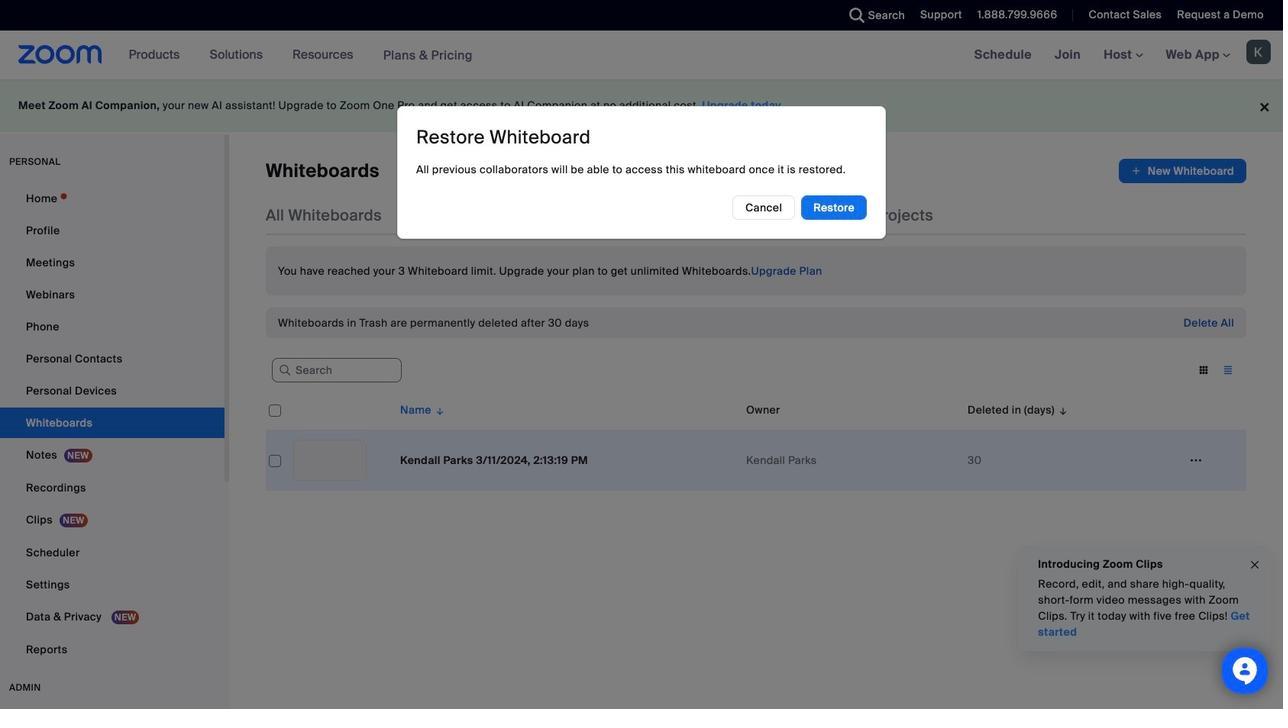 Task type: locate. For each thing, give the bounding box(es) containing it.
close image
[[1249, 556, 1261, 574]]

footer
[[0, 79, 1283, 132]]

2 arrow down image from the left
[[1055, 401, 1069, 419]]

arrow down image
[[431, 401, 446, 419], [1055, 401, 1069, 419]]

0 horizontal spatial arrow down image
[[431, 401, 446, 419]]

1 horizontal spatial arrow down image
[[1055, 401, 1069, 419]]

1 arrow down image from the left
[[431, 401, 446, 419]]

dialog
[[397, 106, 886, 239]]

application
[[1119, 159, 1246, 183], [266, 390, 1246, 491]]

alert
[[278, 315, 589, 331]]

heading
[[416, 126, 591, 149]]

tabs of all whiteboard page tab list
[[266, 196, 933, 235]]

0 vertical spatial application
[[1119, 159, 1246, 183]]

banner
[[0, 31, 1283, 80]]

Search text field
[[272, 358, 402, 383]]



Task type: vqa. For each thing, say whether or not it's contained in the screenshot.
Shape image
no



Task type: describe. For each thing, give the bounding box(es) containing it.
kendall parks 3/11/2024, 2:13:19 pm, modified at mar 20, 2024 by kendall parks, view only, link image
[[293, 440, 367, 481]]

personal menu menu
[[0, 183, 225, 667]]

kendall parks 3/11/2024, 2:13:19 pm element
[[400, 454, 588, 467]]

zoom logo image
[[18, 45, 102, 64]]

product information navigation
[[117, 31, 484, 80]]

grid mode, not selected image
[[1191, 364, 1216, 377]]

meetings navigation
[[963, 31, 1283, 80]]

thumbnail of kendall parks 3/11/2024, 2:13:19 pm image
[[294, 441, 366, 480]]

1 vertical spatial application
[[266, 390, 1246, 491]]

list mode, selected image
[[1216, 364, 1240, 377]]



